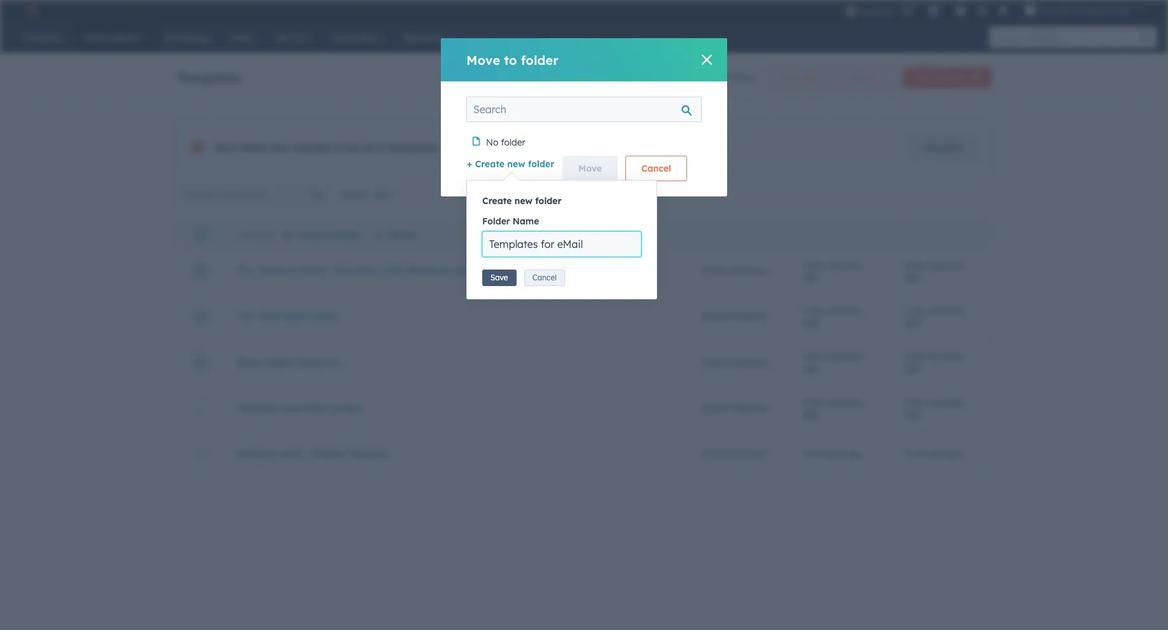 Task type: locate. For each thing, give the bounding box(es) containing it.
new
[[781, 73, 797, 82], [914, 73, 930, 82]]

1 vertical spatial move to folder
[[297, 229, 362, 241]]

2 vertical spatial move
[[297, 229, 321, 241]]

settings image
[[977, 5, 988, 17]]

4 james peterson from the top
[[701, 403, 768, 414]]

1 vertical spatial of
[[364, 141, 374, 154]]

new folder
[[781, 73, 820, 82]]

suite
[[592, 141, 614, 153]]

calling icon button
[[897, 2, 918, 18]]

no
[[486, 137, 499, 148]]

no folder
[[486, 137, 526, 148]]

2 peterson from the top
[[732, 311, 768, 322]]

1 vertical spatial cancel button
[[524, 270, 565, 287]]

+
[[467, 158, 472, 170]]

0 vertical spatial to
[[504, 52, 517, 68]]

5 peterson from the top
[[732, 448, 768, 460]]

0 horizontal spatial search search field
[[177, 181, 332, 207]]

helpful
[[266, 357, 298, 368]]

0 horizontal spatial of
[[364, 141, 374, 154]]

has
[[270, 141, 288, 154]]

selected
[[243, 230, 273, 240]]

team
[[240, 141, 267, 154]]

0 vertical spatial create
[[475, 158, 505, 170]]

few
[[811, 259, 826, 271], [913, 259, 928, 271], [811, 305, 826, 317], [913, 305, 928, 317], [811, 351, 826, 362], [913, 351, 928, 362], [811, 397, 826, 408], [913, 397, 928, 408]]

2 horizontal spatial 3
[[905, 448, 909, 460]]

new left template at the top right of page
[[914, 73, 930, 82]]

0 horizontal spatial 3 minutes ago
[[803, 448, 862, 460]]

move to folder
[[466, 52, 559, 68], [297, 229, 362, 241]]

0 horizontal spatial minutes
[[810, 448, 843, 460]]

1 horizontal spatial 3
[[803, 448, 808, 460]]

out
[[343, 141, 361, 154]]

james peterson for email
[[701, 311, 768, 322]]

email
[[312, 311, 337, 322]]

0 horizontal spatial cancel button
[[524, 270, 565, 287]]

0 vertical spatial cancel button
[[626, 156, 687, 181]]

the left "next
[[237, 311, 253, 322]]

0 vertical spatial the
[[237, 265, 253, 277]]

move
[[466, 52, 500, 68], [579, 163, 602, 174], [297, 229, 321, 241]]

templates
[[177, 69, 242, 85]]

1 horizontal spatial upgrade
[[924, 142, 962, 153]]

search search field up 'no folder' 'button' at the top of page
[[466, 97, 702, 122]]

new inside new folder button
[[781, 73, 797, 82]]

new inside the move to folder dialog
[[507, 158, 525, 170]]

new down templates
[[507, 158, 525, 170]]

of inside templates banner
[[704, 72, 713, 83]]

cancel inside the move to folder dialog
[[642, 163, 671, 174]]

content
[[327, 403, 362, 414]]

created
[[723, 72, 755, 83], [292, 141, 331, 154]]

created for 5
[[723, 72, 755, 83]]

new
[[507, 158, 525, 170], [515, 195, 533, 207]]

Search HubSpot search field
[[990, 27, 1146, 48]]

minutes
[[810, 448, 843, 460], [912, 448, 945, 460]]

1 horizontal spatial cancel button
[[626, 156, 687, 181]]

starter.
[[616, 141, 646, 153]]

new inside new template button
[[914, 73, 930, 82]]

create
[[475, 158, 505, 170], [482, 195, 512, 207]]

0 horizontal spatial created
[[292, 141, 331, 154]]

0 vertical spatial move to folder
[[466, 52, 559, 68]]

of
[[704, 72, 713, 83], [364, 141, 374, 154]]

1 vertical spatial search search field
[[177, 181, 332, 207]]

studio
[[1108, 5, 1133, 15]]

more
[[482, 141, 503, 153]]

delete
[[388, 229, 417, 241]]

resource
[[300, 357, 341, 368]]

a few seconds ago
[[803, 259, 863, 282], [905, 259, 964, 282], [803, 305, 863, 328], [905, 305, 964, 328], [803, 351, 863, 374], [905, 351, 964, 374], [803, 397, 863, 420], [905, 397, 964, 420]]

move to folder dialog
[[441, 38, 727, 197]]

0 vertical spatial of
[[704, 72, 713, 83]]

response
[[408, 265, 451, 277]]

2 minutes from the left
[[912, 448, 945, 460]]

0 horizontal spatial cancel
[[532, 273, 557, 283]]

menu
[[845, 0, 1153, 20]]

james peterson image
[[1025, 4, 1036, 16]]

1 vertical spatial cancel
[[532, 273, 557, 283]]

james for email
[[701, 311, 729, 322]]

to
[[504, 52, 517, 68], [324, 229, 333, 241]]

cancel for move
[[642, 163, 671, 174]]

2 the from the top
[[237, 311, 253, 322]]

1 horizontal spatial minutes
[[912, 448, 945, 460]]

templates.
[[387, 141, 441, 154]]

1 horizontal spatial search search field
[[466, 97, 702, 122]]

template
[[348, 448, 389, 460]]

the for the "breakup email" that gets a 33% response rate
[[237, 265, 253, 277]]

owner:
[[339, 188, 369, 200]]

3 peterson from the top
[[732, 357, 768, 368]]

inbound
[[237, 403, 276, 414]]

created inside templates banner
[[723, 72, 755, 83]]

1 horizontal spatial created
[[723, 72, 755, 83]]

2 james peterson from the top
[[701, 311, 768, 322]]

provation design studio
[[1039, 5, 1133, 15]]

2 james from the top
[[701, 311, 729, 322]]

4 peterson from the top
[[732, 403, 768, 414]]

5 james from the top
[[701, 448, 729, 460]]

1 the from the top
[[237, 265, 253, 277]]

folder inside button
[[799, 73, 820, 82]]

1 horizontal spatial to
[[504, 52, 517, 68]]

folder
[[521, 52, 559, 68], [799, 73, 820, 82], [501, 137, 526, 148], [528, 158, 555, 170], [535, 195, 562, 207], [335, 229, 362, 241]]

0 vertical spatial search search field
[[466, 97, 702, 122]]

new up name
[[515, 195, 533, 207]]

the "breakup email" that gets a 33% response rate link
[[237, 265, 474, 277]]

email"
[[301, 265, 330, 277]]

new right 5 of 5 created on the right top of the page
[[781, 73, 797, 82]]

share helpful resource
[[237, 357, 341, 368]]

0 vertical spatial new
[[507, 158, 525, 170]]

search search field up 3 selected
[[177, 181, 332, 207]]

1 horizontal spatial move to folder
[[466, 52, 559, 68]]

new for new folder
[[781, 73, 797, 82]]

0 horizontal spatial upgrade
[[860, 6, 894, 16]]

1 vertical spatial upgrade
[[924, 142, 962, 153]]

james
[[701, 265, 729, 277], [701, 311, 729, 322], [701, 357, 729, 368], [701, 403, 729, 414], [701, 448, 729, 460]]

cancel button for save
[[524, 270, 565, 287]]

cancel down "folder name" text field
[[532, 273, 557, 283]]

of right out at the left of the page
[[364, 141, 374, 154]]

search image
[[1142, 33, 1151, 42]]

ago
[[803, 271, 819, 282], [905, 271, 921, 282], [803, 317, 819, 328], [905, 317, 921, 328], [803, 362, 819, 374], [905, 362, 921, 374], [803, 408, 819, 420], [905, 408, 921, 420], [846, 448, 862, 460], [948, 448, 964, 460]]

move to folder button
[[283, 229, 362, 241]]

notifications image
[[998, 6, 1009, 17]]

cancel
[[642, 163, 671, 174], [532, 273, 557, 283]]

upgrade
[[860, 6, 894, 16], [924, 142, 962, 153]]

breakup email - sample template
[[237, 448, 389, 460]]

0 vertical spatial created
[[723, 72, 755, 83]]

1 james from the top
[[701, 265, 729, 277]]

0 horizontal spatial to
[[324, 229, 333, 241]]

james peterson
[[701, 265, 768, 277], [701, 311, 768, 322], [701, 357, 768, 368], [701, 403, 768, 414], [701, 448, 768, 460]]

new folder button
[[770, 67, 831, 88]]

folder
[[482, 216, 510, 227]]

0 vertical spatial move
[[466, 52, 500, 68]]

3 james peterson from the top
[[701, 357, 768, 368]]

0 horizontal spatial move
[[297, 229, 321, 241]]

name
[[513, 216, 539, 227]]

a
[[803, 259, 808, 271], [905, 259, 910, 271], [379, 265, 385, 277], [803, 305, 808, 317], [905, 305, 910, 317], [803, 351, 808, 362], [905, 351, 910, 362], [803, 397, 808, 408], [905, 397, 910, 408]]

0 horizontal spatial move to folder
[[297, 229, 362, 241]]

5
[[697, 72, 702, 83], [715, 72, 720, 83], [334, 141, 340, 154], [377, 141, 383, 154]]

3 minutes ago
[[803, 448, 862, 460], [905, 448, 964, 460]]

1 horizontal spatial 3 minutes ago
[[905, 448, 964, 460]]

help image
[[955, 6, 967, 17]]

menu containing provation design studio
[[845, 0, 1153, 20]]

cancel button down "folder name" text field
[[524, 270, 565, 287]]

1 vertical spatial created
[[292, 141, 331, 154]]

peterson for content
[[732, 403, 768, 414]]

0 vertical spatial cancel
[[642, 163, 671, 174]]

seconds
[[828, 259, 863, 271], [930, 259, 964, 271], [828, 305, 863, 317], [930, 305, 964, 317], [828, 351, 863, 362], [930, 351, 964, 362], [828, 397, 863, 408], [930, 397, 964, 408]]

1 peterson from the top
[[732, 265, 768, 277]]

2 horizontal spatial move
[[579, 163, 602, 174]]

the left "breakup
[[237, 265, 253, 277]]

created left new folder button
[[723, 72, 755, 83]]

1 vertical spatial move
[[579, 163, 602, 174]]

design
[[1078, 5, 1105, 15]]

1 vertical spatial new
[[515, 195, 533, 207]]

cancel button
[[626, 156, 687, 181], [524, 270, 565, 287]]

1 james peterson from the top
[[701, 265, 768, 277]]

1 vertical spatial the
[[237, 311, 253, 322]]

new template
[[914, 73, 965, 82]]

inbound lead from content
[[237, 403, 362, 414]]

create up the folder
[[482, 195, 512, 207]]

1 horizontal spatial cancel
[[642, 163, 671, 174]]

created right has
[[292, 141, 331, 154]]

of down close image
[[704, 72, 713, 83]]

1 new from the left
[[781, 73, 797, 82]]

-
[[305, 448, 309, 460]]

5 james peterson from the top
[[701, 448, 768, 460]]

1 horizontal spatial move
[[466, 52, 500, 68]]

cancel down starter.
[[642, 163, 671, 174]]

no folder button
[[466, 130, 702, 155]]

your
[[213, 141, 237, 154]]

2 new from the left
[[914, 73, 930, 82]]

create down more
[[475, 158, 505, 170]]

1 horizontal spatial of
[[704, 72, 713, 83]]

Search search field
[[466, 97, 702, 122], [177, 181, 332, 207]]

0 horizontal spatial new
[[781, 73, 797, 82]]

your team has created 5 out of 5 templates.
[[213, 141, 441, 154]]

"next
[[256, 311, 282, 322]]

marketplaces image
[[929, 6, 940, 17]]

cancel button down starter.
[[626, 156, 687, 181]]

provation design studio button
[[1017, 0, 1152, 20]]

help button
[[950, 0, 972, 20]]

0 vertical spatial upgrade
[[860, 6, 894, 16]]

4 james from the top
[[701, 403, 729, 414]]

1 horizontal spatial new
[[914, 73, 930, 82]]



Task type: vqa. For each thing, say whether or not it's contained in the screenshot.
created to the bottom
yes



Task type: describe. For each thing, give the bounding box(es) containing it.
unlock more templates with crm suite starter.
[[451, 141, 646, 153]]

template
[[933, 73, 965, 82]]

delete button
[[374, 229, 417, 241]]

james for that
[[701, 265, 729, 277]]

james for sample
[[701, 448, 729, 460]]

provation
[[1039, 5, 1076, 15]]

the "next step" email link
[[237, 311, 337, 322]]

save
[[491, 273, 508, 283]]

breakup
[[237, 448, 275, 460]]

search button
[[1135, 27, 1157, 48]]

to inside dialog
[[504, 52, 517, 68]]

peterson for that
[[732, 265, 768, 277]]

share helpful resource link
[[237, 357, 341, 368]]

create inside the move to folder dialog
[[475, 158, 505, 170]]

2 3 minutes ago from the left
[[905, 448, 964, 460]]

upgrade link
[[908, 135, 978, 160]]

email
[[277, 448, 302, 460]]

any button
[[374, 181, 408, 207]]

templates
[[506, 141, 548, 153]]

close image
[[702, 55, 712, 65]]

peterson for sample
[[732, 448, 768, 460]]

3 selected
[[237, 230, 273, 240]]

1 minutes from the left
[[810, 448, 843, 460]]

upgrade image
[[846, 5, 857, 17]]

Folder Name text field
[[482, 232, 641, 257]]

james peterson for content
[[701, 403, 768, 414]]

upgrade inside 'menu'
[[860, 6, 894, 16]]

marketplaces button
[[921, 0, 948, 20]]

cancel for save
[[532, 273, 557, 283]]

new template button
[[903, 67, 992, 88]]

33%
[[387, 265, 406, 277]]

hubspot link
[[15, 3, 48, 18]]

lead
[[278, 403, 300, 414]]

0 horizontal spatial 3
[[237, 230, 241, 240]]

the "breakup email" that gets a 33% response rate
[[237, 265, 474, 277]]

5 of 5 created
[[697, 72, 755, 83]]

move button
[[563, 156, 618, 181]]

james for content
[[701, 403, 729, 414]]

cancel button for move
[[626, 156, 687, 181]]

folder name
[[482, 216, 539, 227]]

+ create new folder
[[467, 158, 555, 170]]

move to folder inside dialog
[[466, 52, 559, 68]]

the for the "next step" email
[[237, 311, 253, 322]]

any
[[374, 188, 391, 200]]

save button
[[482, 270, 517, 287]]

sample
[[312, 448, 345, 460]]

peterson for email
[[732, 311, 768, 322]]

notifications button
[[993, 0, 1014, 20]]

crm
[[570, 141, 590, 153]]

analyze button
[[839, 67, 896, 88]]

1 vertical spatial create
[[482, 195, 512, 207]]

hubspot image
[[23, 3, 38, 18]]

create new folder
[[482, 195, 562, 207]]

unlock
[[451, 141, 479, 153]]

analyze
[[850, 73, 877, 82]]

new for new template
[[914, 73, 930, 82]]

folder inside 'button'
[[501, 137, 526, 148]]

move inside button
[[579, 163, 602, 174]]

the "next step" email
[[237, 311, 337, 322]]

1 vertical spatial to
[[324, 229, 333, 241]]

search search field inside the move to folder dialog
[[466, 97, 702, 122]]

templates banner
[[177, 64, 992, 88]]

step"
[[284, 311, 309, 322]]

with
[[550, 141, 568, 153]]

"breakup
[[256, 265, 298, 277]]

created for has
[[292, 141, 331, 154]]

james peterson for that
[[701, 265, 768, 277]]

from
[[303, 403, 324, 414]]

+ create new folder button
[[466, 158, 555, 170]]

that
[[333, 265, 353, 277]]

share
[[237, 357, 263, 368]]

inbound lead from content link
[[237, 403, 362, 414]]

rate
[[453, 265, 474, 277]]

1 3 minutes ago from the left
[[803, 448, 862, 460]]

settings link
[[974, 4, 990, 17]]

calling icon image
[[902, 5, 913, 17]]

breakup email - sample template link
[[237, 448, 389, 460]]

james peterson for sample
[[701, 448, 768, 460]]

3 james from the top
[[701, 357, 729, 368]]

gets
[[356, 265, 376, 277]]



